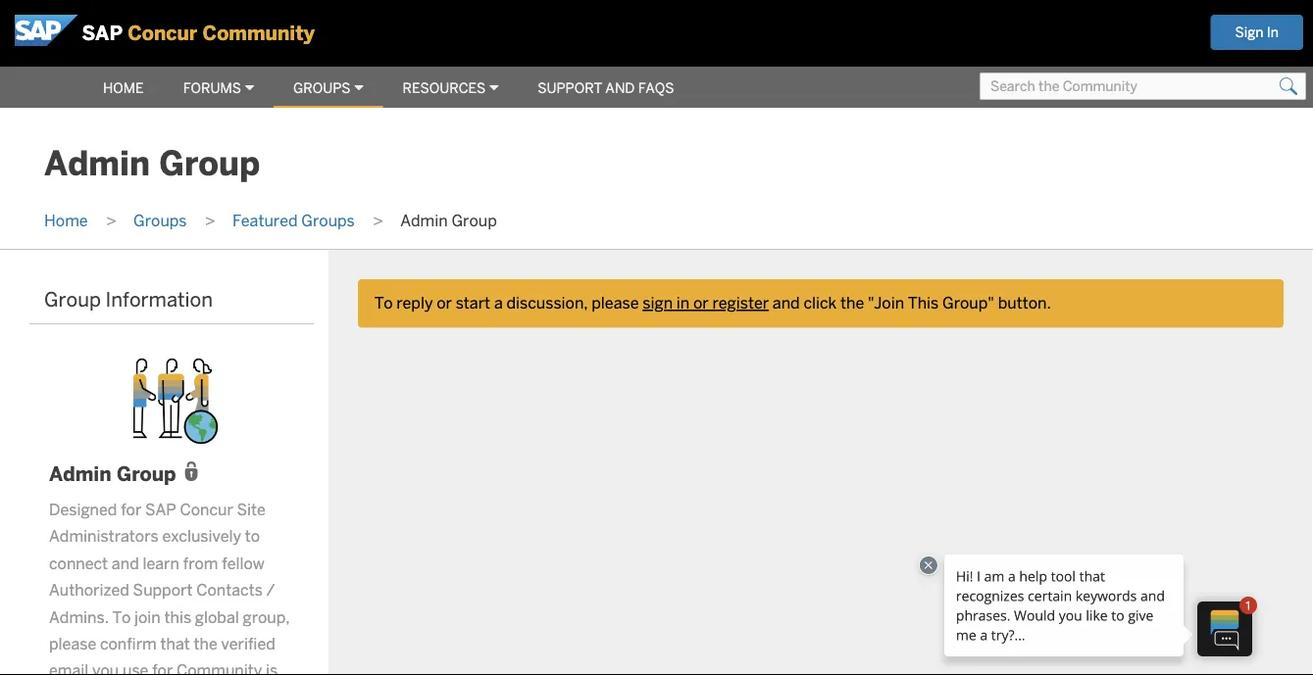 Task type: locate. For each thing, give the bounding box(es) containing it.
use
[[123, 661, 148, 676]]

button.
[[998, 293, 1051, 314]]

admin group up start
[[400, 211, 497, 231]]

menu bar containing home
[[0, 66, 694, 284]]

0 horizontal spatial and
[[112, 554, 139, 574]]

worldwide groups link
[[274, 249, 458, 284]]

contacts
[[196, 581, 263, 601]]

groups link up information
[[124, 211, 197, 231]]

0 vertical spatial and
[[606, 79, 635, 97]]

groups link
[[274, 71, 383, 106], [124, 211, 197, 231]]

1 horizontal spatial to
[[374, 293, 393, 314]]

this
[[908, 293, 939, 314]]

to left join
[[112, 607, 131, 628]]

register
[[713, 293, 769, 314]]

support left faqs
[[538, 79, 602, 97]]

learn
[[143, 554, 179, 574]]

group information
[[44, 288, 213, 313]]

or left start
[[437, 293, 452, 314]]

1 vertical spatial to
[[112, 607, 131, 628]]

information
[[106, 288, 213, 313]]

0 vertical spatial to
[[374, 293, 393, 314]]

group up start
[[452, 211, 497, 231]]

and
[[606, 79, 635, 97], [773, 293, 800, 314], [112, 554, 139, 574]]

or right in
[[693, 293, 709, 314]]

group down forums
[[159, 143, 260, 185]]

1 vertical spatial the
[[194, 634, 218, 654]]

1 horizontal spatial home
[[103, 79, 144, 97]]

1 vertical spatial and
[[773, 293, 800, 314]]

1 vertical spatial groups link
[[124, 211, 197, 231]]

to left reply
[[374, 293, 393, 314]]

worldwide
[[293, 258, 378, 276]]

and inside the designed for sap concur site administrators exclusively to connect and learn from fellow authorized support contacts / admins. to join this global group, please confirm that the verified email you use for commun
[[112, 554, 139, 574]]

2 horizontal spatial and
[[773, 293, 800, 314]]

concur
[[128, 21, 197, 46], [180, 500, 233, 520]]

2 vertical spatial and
[[112, 554, 139, 574]]

1 horizontal spatial or
[[693, 293, 709, 314]]

the
[[841, 293, 864, 314], [194, 634, 218, 654]]

groups link down the community
[[274, 71, 383, 106]]

groups
[[293, 79, 351, 97], [133, 211, 187, 231], [301, 211, 355, 231], [341, 223, 398, 240], [381, 258, 439, 276]]

or
[[437, 293, 452, 314], [693, 293, 709, 314]]

group
[[159, 143, 260, 185], [452, 211, 497, 231], [44, 288, 101, 313], [117, 462, 176, 488]]

0 horizontal spatial for
[[121, 500, 142, 520]]

admin inside list
[[400, 211, 448, 231]]

0 vertical spatial concur
[[128, 21, 197, 46]]

support
[[538, 79, 602, 97], [133, 581, 193, 601]]

1 vertical spatial support
[[133, 581, 193, 601]]

connect
[[49, 554, 108, 574]]

to
[[374, 293, 393, 314], [112, 607, 131, 628]]

/
[[266, 581, 275, 601]]

admin group down forums
[[44, 143, 260, 185]]

concur up exclusively
[[180, 500, 233, 520]]

0 horizontal spatial to
[[112, 607, 131, 628]]

for up administrators
[[121, 500, 142, 520]]

2 vertical spatial admin group
[[49, 462, 181, 488]]

0 horizontal spatial the
[[194, 634, 218, 654]]

admin group
[[44, 143, 260, 185], [400, 211, 497, 231], [49, 462, 181, 488]]

to inside the designed for sap concur site administrators exclusively to connect and learn from fellow authorized support contacts / admins. to join this global group, please confirm that the verified email you use for commun
[[112, 607, 131, 628]]

1 horizontal spatial the
[[841, 293, 864, 314]]

support down learn at the left bottom of the page
[[133, 581, 193, 601]]

0 vertical spatial admin
[[44, 143, 150, 185]]

0 vertical spatial home link
[[83, 71, 163, 106]]

sign in or register link
[[643, 293, 769, 314]]

1 horizontal spatial groups link
[[274, 71, 383, 106]]

0 horizontal spatial groups link
[[124, 211, 197, 231]]

please left sign
[[592, 293, 639, 314]]

sap concur community
[[82, 21, 315, 46]]

list
[[34, 193, 1161, 249]]

please up email
[[49, 634, 96, 654]]

sap right sap image
[[82, 21, 122, 46]]

site
[[237, 500, 266, 520]]

admin group up designed
[[49, 462, 181, 488]]

faqs
[[638, 79, 674, 97]]

2 or from the left
[[693, 293, 709, 314]]

0 vertical spatial groups link
[[274, 71, 383, 106]]

1 vertical spatial please
[[49, 634, 96, 654]]

0 vertical spatial home
[[103, 79, 144, 97]]

1 vertical spatial for
[[152, 661, 173, 676]]

None submit
[[1274, 73, 1304, 100]]

0 vertical spatial for
[[121, 500, 142, 520]]

admin
[[44, 143, 150, 185], [400, 211, 448, 231], [49, 462, 111, 488]]

for
[[121, 500, 142, 520], [152, 661, 173, 676]]

0 horizontal spatial or
[[437, 293, 452, 314]]

0 horizontal spatial sap
[[82, 21, 122, 46]]

confirm
[[100, 634, 157, 654]]

that
[[160, 634, 190, 654]]

community
[[203, 21, 315, 46]]

to reply or start a discussion, please sign in or register and click the "join this group" button.
[[374, 293, 1051, 314]]

concur up forums
[[128, 21, 197, 46]]

1 vertical spatial admin group
[[400, 211, 497, 231]]

designed for sap concur site administrators exclusively to connect and learn from fellow authorized support contacts / admins. to join this global group, please confirm that the verified email you use for commun
[[49, 500, 290, 676]]

home link
[[83, 71, 163, 106], [34, 211, 98, 231]]

forums
[[183, 79, 241, 97]]

1 horizontal spatial for
[[152, 661, 173, 676]]

group information heading
[[44, 288, 213, 313]]

home
[[103, 79, 144, 97], [44, 211, 88, 231]]

sap image
[[15, 15, 78, 46]]

0 horizontal spatial support
[[133, 581, 193, 601]]

group"
[[943, 293, 995, 314]]

1 vertical spatial home
[[44, 211, 88, 231]]

group,
[[243, 607, 290, 628]]

groups for featured
[[301, 211, 355, 231]]

designed
[[49, 500, 117, 520]]

1 horizontal spatial support
[[538, 79, 602, 97]]

0 horizontal spatial home
[[44, 211, 88, 231]]

sign in link
[[1211, 15, 1304, 50]]

admin group image
[[122, 349, 221, 447]]

for right use
[[152, 661, 173, 676]]

email
[[49, 661, 89, 676]]

1 vertical spatial admin
[[400, 211, 448, 231]]

resources link
[[383, 71, 518, 106]]

and left click
[[773, 293, 800, 314]]

1 vertical spatial sap
[[145, 500, 176, 520]]

please
[[592, 293, 639, 314], [49, 634, 96, 654]]

1 horizontal spatial sap
[[145, 500, 176, 520]]

1 vertical spatial concur
[[180, 500, 233, 520]]

please inside the designed for sap concur site administrators exclusively to connect and learn from fellow authorized support contacts / admins. to join this global group, please confirm that the verified email you use for commun
[[49, 634, 96, 654]]

fellow
[[222, 554, 265, 574]]

and down administrators
[[112, 554, 139, 574]]

the right click
[[841, 293, 864, 314]]

home for forums
[[103, 79, 144, 97]]

reply
[[397, 293, 433, 314]]

1 horizontal spatial and
[[606, 79, 635, 97]]

1 horizontal spatial please
[[592, 293, 639, 314]]

sap
[[82, 21, 122, 46], [145, 500, 176, 520]]

0 horizontal spatial please
[[49, 634, 96, 654]]

the down global
[[194, 634, 218, 654]]

and left faqs
[[606, 79, 635, 97]]

support and faqs link
[[518, 71, 694, 106]]

menu bar
[[0, 66, 694, 284]]

exclusively
[[162, 527, 241, 547]]

Search the Community text field
[[980, 73, 1307, 100]]

in
[[1267, 24, 1279, 41]]

sap up exclusively
[[145, 500, 176, 520]]

1 vertical spatial home link
[[34, 211, 98, 231]]



Task type: vqa. For each thing, say whether or not it's contained in the screenshot.
ADMIN to the middle
yes



Task type: describe. For each thing, give the bounding box(es) containing it.
support inside the designed for sap concur site administrators exclusively to connect and learn from fellow authorized support contacts / admins. to join this global group, please confirm that the verified email you use for commun
[[133, 581, 193, 601]]

concur inside the designed for sap concur site administrators exclusively to connect and learn from fellow authorized support contacts / admins. to join this global group, please confirm that the verified email you use for commun
[[180, 500, 233, 520]]

sign
[[1235, 24, 1264, 41]]

list containing home
[[34, 193, 1161, 249]]

group up designed
[[117, 462, 176, 488]]

support and faqs
[[538, 79, 674, 97]]

in
[[677, 293, 690, 314]]

sap inside the designed for sap concur site administrators exclusively to connect and learn from fellow authorized support contacts / admins. to join this global group, please confirm that the verified email you use for commun
[[145, 500, 176, 520]]

event groups
[[293, 223, 398, 240]]

administrators
[[49, 527, 159, 547]]

sign
[[643, 293, 673, 314]]

2 vertical spatial admin
[[49, 462, 111, 488]]

worldwide groups
[[293, 258, 439, 276]]

0 vertical spatial please
[[592, 293, 639, 314]]

from
[[183, 554, 218, 574]]

authorized
[[49, 581, 129, 601]]

a
[[494, 293, 503, 314]]

featured groups
[[232, 211, 355, 231]]

event
[[293, 223, 338, 240]]

featured groups link
[[223, 211, 365, 231]]

group left information
[[44, 288, 101, 313]]

0 vertical spatial the
[[841, 293, 864, 314]]

groups for worldwide
[[381, 258, 439, 276]]

this
[[164, 607, 191, 628]]

0 vertical spatial admin group
[[44, 143, 260, 185]]

1 or from the left
[[437, 293, 452, 314]]

admins.
[[49, 607, 109, 628]]

sign in
[[1235, 24, 1279, 41]]

forums link
[[163, 71, 274, 106]]

0 vertical spatial support
[[538, 79, 602, 97]]

event groups link
[[274, 214, 458, 249]]

you
[[92, 661, 119, 676]]

click
[[804, 293, 837, 314]]

groups for event
[[341, 223, 398, 240]]

group inside list
[[452, 211, 497, 231]]

home link for groups
[[34, 211, 98, 231]]

featured
[[232, 211, 298, 231]]

global
[[195, 607, 239, 628]]

verified
[[221, 634, 275, 654]]

start
[[456, 293, 491, 314]]

"join
[[868, 293, 904, 314]]

to
[[245, 527, 260, 547]]

the inside the designed for sap concur site administrators exclusively to connect and learn from fellow authorized support contacts / admins. to join this global group, please confirm that the verified email you use for commun
[[194, 634, 218, 654]]

resources
[[403, 79, 486, 97]]

home for groups
[[44, 211, 88, 231]]

home link for forums
[[83, 71, 163, 106]]

0 vertical spatial sap
[[82, 21, 122, 46]]

join
[[134, 607, 161, 628]]

discussion,
[[507, 293, 588, 314]]



